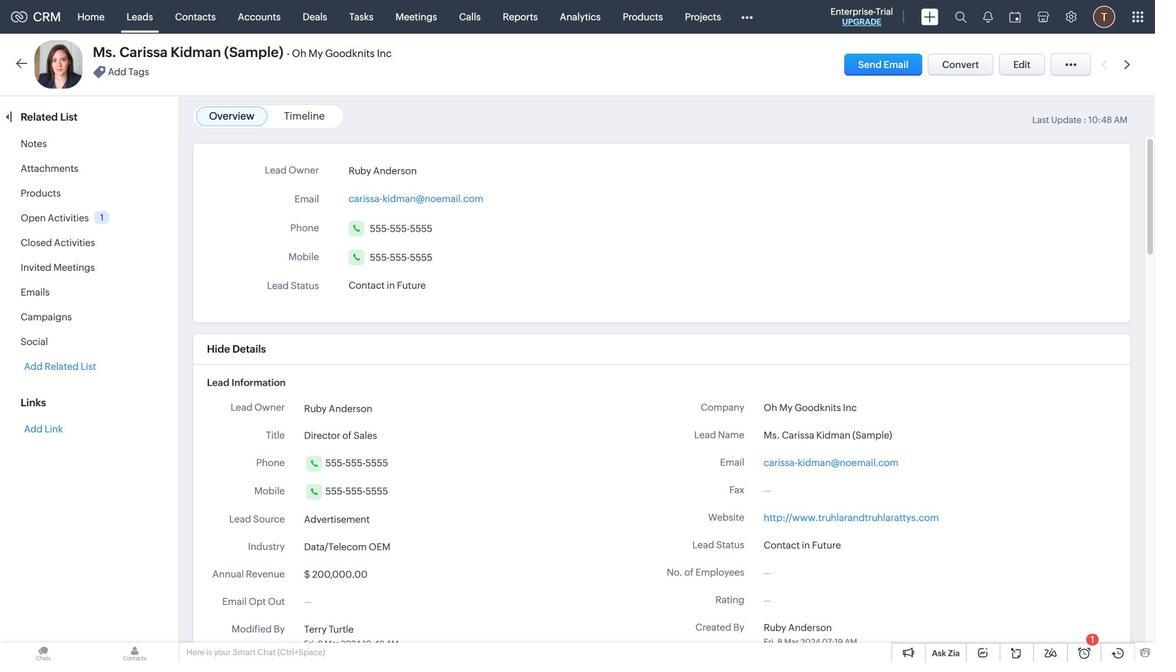 Task type: vqa. For each thing, say whether or not it's contained in the screenshot.
FIELD
no



Task type: describe. For each thing, give the bounding box(es) containing it.
chats image
[[0, 643, 87, 662]]

signals image
[[984, 11, 993, 23]]

profile image
[[1094, 6, 1116, 28]]

logo image
[[11, 11, 28, 22]]

profile element
[[1086, 0, 1124, 33]]

signals element
[[975, 0, 1002, 34]]

calendar image
[[1010, 11, 1022, 22]]

contacts image
[[91, 643, 178, 662]]

create menu element
[[914, 0, 947, 33]]

search image
[[955, 11, 967, 23]]

search element
[[947, 0, 975, 34]]



Task type: locate. For each thing, give the bounding box(es) containing it.
previous record image
[[1102, 60, 1108, 69]]

next record image
[[1125, 60, 1134, 69]]

Other Modules field
[[733, 6, 762, 28]]

create menu image
[[922, 9, 939, 25]]



